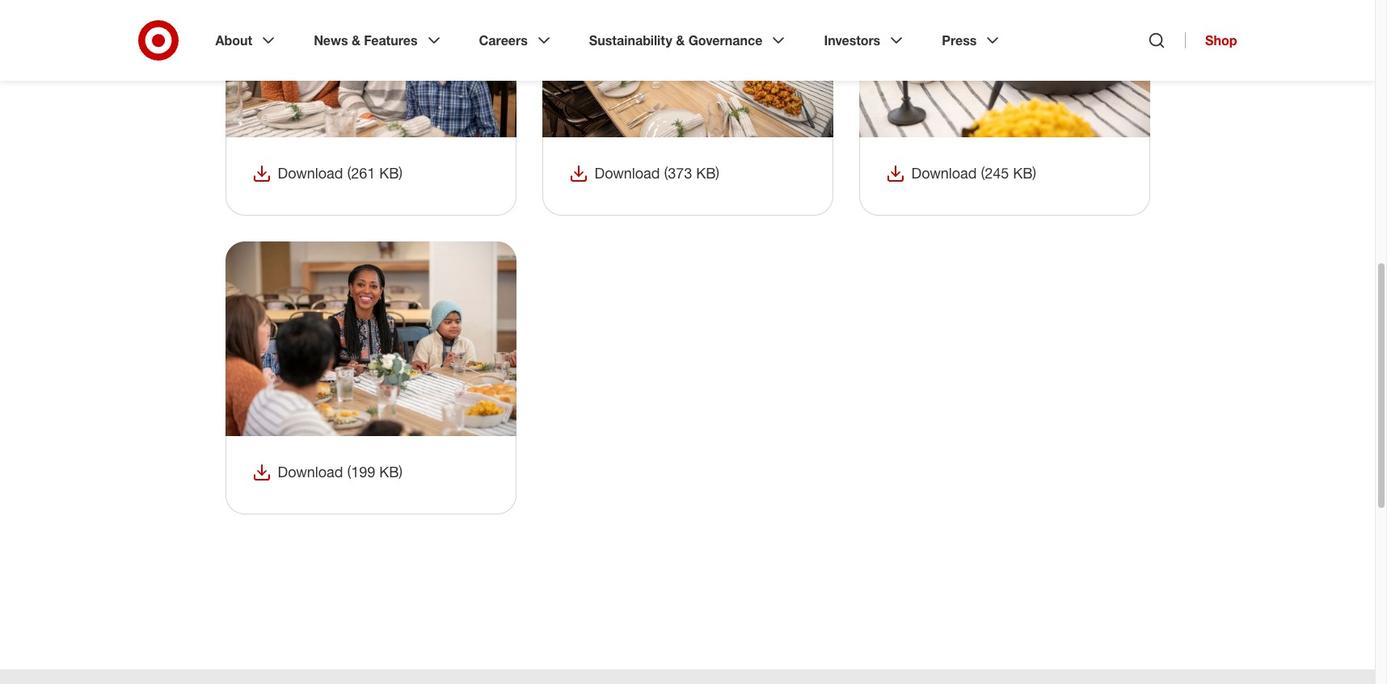 Task type: locate. For each thing, give the bounding box(es) containing it.
a bowl of food next to a glass of water and a candle image
[[859, 0, 1150, 138]]

download left the (261
[[278, 165, 343, 182]]

download (261 kb) link
[[252, 164, 403, 185]]

kb) right the (373
[[696, 165, 720, 182]]

download left the (373
[[595, 165, 660, 182]]

kb) for download (261 kb)
[[380, 165, 403, 182]]

(261
[[347, 165, 375, 182]]

download (261 kb)
[[278, 165, 403, 182]]

investors link
[[813, 19, 918, 61]]

(373
[[664, 165, 692, 182]]

download left the (199
[[278, 463, 343, 481]]

download for download (245 kb)
[[912, 165, 977, 182]]

investors
[[824, 32, 881, 49]]

kb) right the (261
[[380, 165, 403, 182]]

& left governance
[[676, 32, 685, 49]]

0 horizontal spatial &
[[352, 32, 361, 49]]

features
[[364, 32, 418, 49]]

1 & from the left
[[352, 32, 361, 49]]

1 horizontal spatial &
[[676, 32, 685, 49]]

kb) right the (199
[[380, 463, 403, 481]]

download (373 kb)
[[595, 165, 720, 182]]

download left (245
[[912, 165, 977, 182]]

kb) right (245
[[1013, 165, 1037, 182]]

download
[[278, 165, 343, 182], [595, 165, 660, 182], [912, 165, 977, 182], [278, 463, 343, 481]]

governance
[[689, 32, 763, 49]]

a group of people sitting at a table image
[[225, 0, 516, 138]]

2 & from the left
[[676, 32, 685, 49]]

&
[[352, 32, 361, 49], [676, 32, 685, 49]]

a person sitting at a table with people around the image
[[225, 242, 516, 436]]

kb)
[[380, 165, 403, 182], [696, 165, 720, 182], [1013, 165, 1037, 182], [380, 463, 403, 481]]

a large table with plates and food on it image
[[542, 0, 833, 138]]

& right "news"
[[352, 32, 361, 49]]

download for download (261 kb)
[[278, 165, 343, 182]]

press
[[942, 32, 977, 49]]

shop link
[[1186, 32, 1238, 49]]

about link
[[204, 19, 290, 61]]

careers
[[479, 32, 528, 49]]

news
[[314, 32, 348, 49]]

news & features link
[[303, 19, 455, 61]]

& for news
[[352, 32, 361, 49]]

(245
[[981, 165, 1009, 182]]



Task type: describe. For each thing, give the bounding box(es) containing it.
shop
[[1206, 32, 1238, 49]]

press link
[[931, 19, 1014, 61]]

kb) for download (373 kb)
[[696, 165, 720, 182]]

download (245 kb)
[[912, 165, 1037, 182]]

kb) for download (245 kb)
[[1013, 165, 1037, 182]]

download (245 kb) link
[[886, 164, 1037, 185]]

careers link
[[468, 19, 565, 61]]

download (199 kb) link
[[252, 462, 403, 483]]

download for download (373 kb)
[[595, 165, 660, 182]]

sustainability
[[589, 32, 673, 49]]

sustainability & governance
[[589, 32, 763, 49]]

news & features
[[314, 32, 418, 49]]

download (199 kb)
[[278, 463, 403, 481]]

& for sustainability
[[676, 32, 685, 49]]

about
[[215, 32, 252, 49]]

download (373 kb) link
[[569, 164, 720, 185]]

(199
[[347, 463, 375, 481]]

download for download (199 kb)
[[278, 463, 343, 481]]

kb) for download (199 kb)
[[380, 463, 403, 481]]

sustainability & governance link
[[578, 19, 800, 61]]



Task type: vqa. For each thing, say whether or not it's contained in the screenshot.
Universal Thread
no



